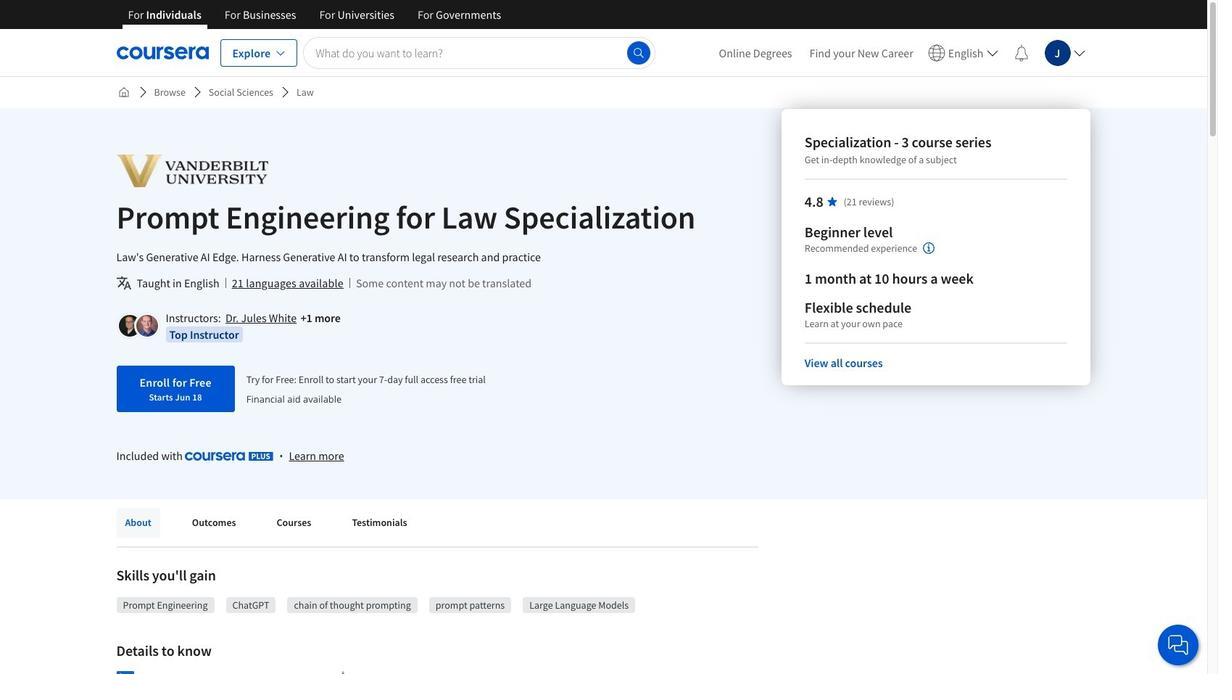 Task type: locate. For each thing, give the bounding box(es) containing it.
home image
[[118, 86, 130, 98]]

menu
[[711, 29, 1092, 76]]

None search field
[[304, 37, 656, 69]]

vanderbilt university image
[[116, 155, 268, 187]]



Task type: vqa. For each thing, say whether or not it's contained in the screenshot.
"accredited"
no



Task type: describe. For each thing, give the bounding box(es) containing it.
What do you want to learn? text field
[[304, 37, 656, 69]]

mark williams image
[[136, 315, 158, 337]]

coursera image
[[116, 41, 209, 64]]

coursera plus image
[[185, 452, 274, 461]]

banner navigation
[[116, 0, 513, 40]]

information about difficulty level pre-requisites. image
[[924, 242, 935, 254]]

dr. jules white image
[[119, 315, 140, 337]]



